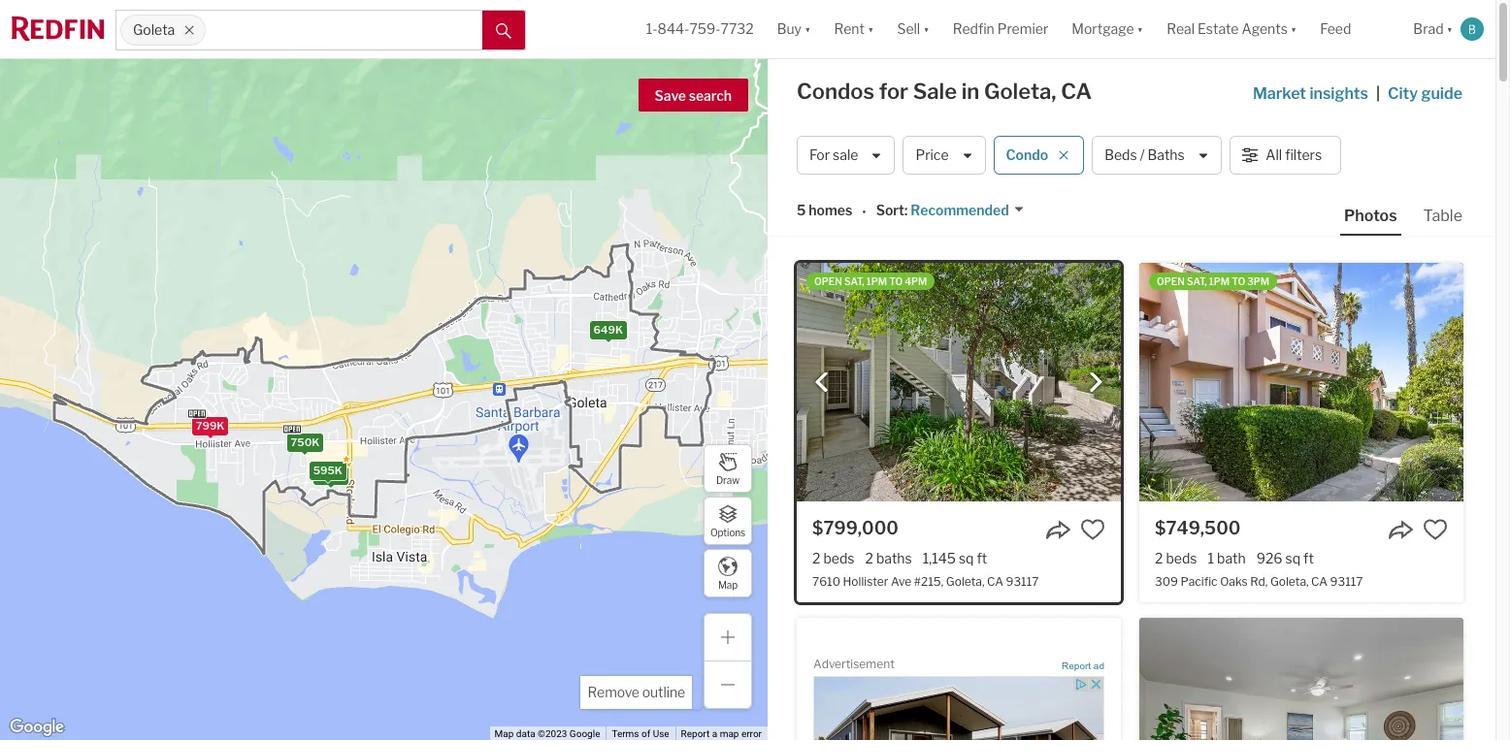 Task type: describe. For each thing, give the bounding box(es) containing it.
1
[[1208, 550, 1214, 567]]

condo
[[1006, 147, 1048, 163]]

options
[[710, 527, 746, 538]]

beds for $799,000
[[823, 550, 855, 567]]

condos for sale in goleta, ca
[[797, 79, 1092, 104]]

user photo image
[[1461, 17, 1484, 41]]

remove
[[588, 684, 640, 701]]

city
[[1388, 84, 1418, 103]]

map button
[[704, 549, 752, 598]]

1pm for 4pm
[[867, 276, 887, 287]]

hollister
[[843, 575, 888, 589]]

to for 4pm
[[889, 276, 903, 287]]

ft for $799,000
[[977, 550, 987, 567]]

recommended
[[911, 202, 1009, 219]]

sell ▾
[[897, 21, 930, 37]]

ft for $749,500
[[1304, 550, 1314, 567]]

feed button
[[1309, 0, 1402, 58]]

7732
[[721, 21, 754, 37]]

save
[[655, 87, 686, 104]]

condo button
[[994, 136, 1084, 175]]

sell ▾ button
[[897, 0, 930, 58]]

report ad button
[[1062, 661, 1105, 675]]

sat, for open sat, 1pm to 3pm
[[1187, 276, 1207, 287]]

:
[[905, 202, 908, 219]]

sale
[[913, 79, 957, 104]]

▾ for rent ▾
[[868, 21, 874, 37]]

to for 3pm
[[1232, 276, 1245, 287]]

buy ▾
[[777, 21, 811, 37]]

map region
[[0, 42, 772, 741]]

$749,500
[[1155, 518, 1241, 539]]

2 beds for $749,500
[[1155, 550, 1197, 567]]

draw button
[[704, 445, 752, 493]]

use
[[653, 729, 669, 740]]

a
[[712, 729, 717, 740]]

favorite button image
[[1423, 517, 1448, 543]]

map data ©2023 google
[[495, 729, 600, 740]]

table
[[1424, 207, 1463, 225]]

rent ▾
[[834, 21, 874, 37]]

rent ▾ button
[[834, 0, 874, 58]]

save search
[[655, 87, 732, 104]]

filters
[[1285, 147, 1322, 163]]

mortgage ▾ button
[[1060, 0, 1155, 58]]

sort
[[876, 202, 905, 219]]

open sat, 1pm to 4pm
[[814, 276, 927, 287]]

real estate agents ▾ link
[[1167, 0, 1297, 58]]

for
[[879, 79, 909, 104]]

for sale
[[810, 147, 858, 163]]

real estate agents ▾ button
[[1155, 0, 1309, 58]]

rent
[[834, 21, 865, 37]]

2 for $799,000
[[812, 550, 821, 567]]

estate
[[1198, 21, 1239, 37]]

redfin premier
[[953, 21, 1049, 37]]

photo of 7610 hollister ave #215, goleta, ca 93117 image
[[797, 263, 1121, 502]]

2 for $749,500
[[1155, 550, 1163, 567]]

1-
[[646, 21, 658, 37]]

market insights | city guide
[[1253, 84, 1463, 103]]

1-844-759-7732 link
[[646, 21, 754, 37]]

google image
[[5, 715, 69, 741]]

guide
[[1422, 84, 1463, 103]]

926
[[1257, 550, 1283, 567]]

595k
[[313, 464, 342, 477]]

sell ▾ button
[[886, 0, 941, 58]]

map for map
[[718, 579, 738, 591]]

table button
[[1420, 206, 1467, 234]]

for
[[810, 147, 830, 163]]

next button image
[[1086, 373, 1106, 392]]

/
[[1140, 147, 1145, 163]]

$799,000
[[812, 518, 899, 539]]

93117 for $749,500
[[1330, 575, 1363, 589]]

outline
[[642, 684, 685, 701]]

terms of use link
[[612, 729, 669, 740]]

649k
[[593, 323, 623, 337]]

report a map error link
[[681, 729, 762, 740]]

terms
[[612, 729, 639, 740]]

2 beds for $799,000
[[812, 550, 855, 567]]

ca for condos for sale in goleta, ca
[[1061, 79, 1092, 104]]

advertisement
[[813, 657, 895, 671]]

3pm
[[1247, 276, 1270, 287]]

mortgage
[[1072, 21, 1134, 37]]

for sale button
[[797, 136, 895, 175]]

beds for $749,500
[[1166, 550, 1197, 567]]

7610 hollister ave #215, goleta, ca 93117
[[812, 575, 1039, 589]]

▾ for brad ▾
[[1447, 21, 1453, 37]]

rent ▾ button
[[823, 0, 886, 58]]

1,145 sq ft
[[923, 550, 987, 567]]

ca for 7610 hollister ave #215, goleta, ca 93117
[[987, 575, 1004, 589]]

|
[[1376, 84, 1380, 103]]

309
[[1155, 575, 1178, 589]]

▾ for mortgage ▾
[[1137, 21, 1144, 37]]

previous button image
[[812, 373, 832, 392]]

610k
[[317, 469, 344, 482]]

4pm
[[905, 276, 927, 287]]



Task type: vqa. For each thing, say whether or not it's contained in the screenshot.
(407) 663-5731 Link
no



Task type: locate. For each thing, give the bounding box(es) containing it.
ft right 926
[[1304, 550, 1314, 567]]

beds / baths button
[[1092, 136, 1222, 175]]

1 horizontal spatial 1pm
[[1209, 276, 1230, 287]]

report a map error
[[681, 729, 762, 740]]

0 horizontal spatial report
[[681, 729, 710, 740]]

1 favorite button checkbox from the left
[[1080, 517, 1106, 543]]

map down options
[[718, 579, 738, 591]]

remove condo image
[[1058, 149, 1070, 161]]

2 sq from the left
[[1286, 550, 1301, 567]]

market
[[1253, 84, 1307, 103]]

favorite button image
[[1080, 517, 1106, 543]]

map inside button
[[718, 579, 738, 591]]

2 2 from the left
[[865, 550, 873, 567]]

to
[[889, 276, 903, 287], [1232, 276, 1245, 287]]

2 beds up 309 at right
[[1155, 550, 1197, 567]]

ca up remove condo icon
[[1061, 79, 1092, 104]]

goleta, down 1,145 sq ft
[[946, 575, 985, 589]]

93117 right #215,
[[1006, 575, 1039, 589]]

ca
[[1061, 79, 1092, 104], [987, 575, 1004, 589], [1311, 575, 1328, 589]]

sort :
[[876, 202, 908, 219]]

2 beds
[[812, 550, 855, 567], [1155, 550, 1197, 567]]

2 2 beds from the left
[[1155, 550, 1197, 567]]

goleta, down 926 sq ft
[[1270, 575, 1309, 589]]

▾
[[805, 21, 811, 37], [868, 21, 874, 37], [923, 21, 930, 37], [1137, 21, 1144, 37], [1291, 21, 1297, 37], [1447, 21, 1453, 37]]

0 horizontal spatial map
[[495, 729, 514, 740]]

ave
[[891, 575, 912, 589]]

▾ right agents
[[1291, 21, 1297, 37]]

condos
[[797, 79, 875, 104]]

1 to from the left
[[889, 276, 903, 287]]

data
[[516, 729, 535, 740]]

map
[[718, 579, 738, 591], [495, 729, 514, 740]]

ca for 309 pacific oaks rd, goleta, ca 93117
[[1311, 575, 1328, 589]]

report ad
[[1062, 661, 1105, 671]]

insights
[[1310, 84, 1369, 103]]

2 beds from the left
[[1166, 550, 1197, 567]]

report for report a map error
[[681, 729, 710, 740]]

1 horizontal spatial report
[[1062, 661, 1091, 671]]

goleta, right in
[[984, 79, 1057, 104]]

844-
[[658, 21, 690, 37]]

1 beds from the left
[[823, 550, 855, 567]]

sale
[[833, 147, 858, 163]]

1 horizontal spatial to
[[1232, 276, 1245, 287]]

1 bath
[[1208, 550, 1246, 567]]

1pm left 4pm
[[867, 276, 887, 287]]

2 1pm from the left
[[1209, 276, 1230, 287]]

goleta, for rd,
[[1270, 575, 1309, 589]]

photo of 483 linfield pl unit d, goleta, ca 93117 image
[[1140, 618, 1464, 741]]

all
[[1266, 147, 1282, 163]]

report left ad
[[1062, 661, 1091, 671]]

open
[[814, 276, 842, 287], [1157, 276, 1185, 287]]

799k
[[195, 420, 224, 433]]

homes
[[809, 202, 853, 219]]

bath
[[1217, 550, 1246, 567]]

2 favorite button checkbox from the left
[[1423, 517, 1448, 543]]

goleta, for #215,
[[946, 575, 985, 589]]

0 horizontal spatial to
[[889, 276, 903, 287]]

2 ▾ from the left
[[868, 21, 874, 37]]

recommended button
[[908, 201, 1025, 220]]

premier
[[998, 21, 1049, 37]]

photo of 309 pacific oaks rd, goleta, ca 93117 image
[[1140, 263, 1464, 502]]

to left 4pm
[[889, 276, 903, 287]]

save search button
[[638, 79, 748, 112]]

0 horizontal spatial ca
[[987, 575, 1004, 589]]

6 ▾ from the left
[[1447, 21, 1453, 37]]

search
[[689, 87, 732, 104]]

sq for $749,500
[[1286, 550, 1301, 567]]

0 horizontal spatial ft
[[977, 550, 987, 567]]

pacific
[[1181, 575, 1218, 589]]

1 open from the left
[[814, 276, 842, 287]]

1 ft from the left
[[977, 550, 987, 567]]

open down 5 homes •
[[814, 276, 842, 287]]

price
[[916, 147, 949, 163]]

2 up hollister at the right bottom of page
[[865, 550, 873, 567]]

93117 right rd,
[[1330, 575, 1363, 589]]

1 vertical spatial report
[[681, 729, 710, 740]]

real
[[1167, 21, 1195, 37]]

2 beds up 7610
[[812, 550, 855, 567]]

of
[[642, 729, 651, 740]]

rd,
[[1250, 575, 1268, 589]]

▾ right the buy
[[805, 21, 811, 37]]

759-
[[690, 21, 721, 37]]

redfin
[[953, 21, 995, 37]]

to left 3pm
[[1232, 276, 1245, 287]]

2 93117 from the left
[[1330, 575, 1363, 589]]

buy ▾ button
[[777, 0, 811, 58]]

sq right 926
[[1286, 550, 1301, 567]]

0 horizontal spatial favorite button checkbox
[[1080, 517, 1106, 543]]

2 open from the left
[[1157, 276, 1185, 287]]

1pm for 3pm
[[1209, 276, 1230, 287]]

#215,
[[914, 575, 944, 589]]

open left 3pm
[[1157, 276, 1185, 287]]

▾ right "brad"
[[1447, 21, 1453, 37]]

1,145
[[923, 550, 956, 567]]

1 sq from the left
[[959, 550, 974, 567]]

sq right 1,145 at the right bottom
[[959, 550, 974, 567]]

93117
[[1006, 575, 1039, 589], [1330, 575, 1363, 589]]

1 horizontal spatial 2 beds
[[1155, 550, 1197, 567]]

brad
[[1414, 21, 1444, 37]]

1 vertical spatial map
[[495, 729, 514, 740]]

0 horizontal spatial 1pm
[[867, 276, 887, 287]]

0 vertical spatial map
[[718, 579, 738, 591]]

2 ft from the left
[[1304, 550, 1314, 567]]

favorite button checkbox
[[1080, 517, 1106, 543], [1423, 517, 1448, 543]]

1 horizontal spatial map
[[718, 579, 738, 591]]

goleta,
[[984, 79, 1057, 104], [946, 575, 985, 589], [1270, 575, 1309, 589]]

▾ right rent
[[868, 21, 874, 37]]

ft right 1,145 at the right bottom
[[977, 550, 987, 567]]

3 2 from the left
[[1155, 550, 1163, 567]]

sell
[[897, 21, 920, 37]]

0 horizontal spatial 2
[[812, 550, 821, 567]]

sq for $799,000
[[959, 550, 974, 567]]

7610
[[812, 575, 841, 589]]

map
[[720, 729, 739, 740]]

favorite button checkbox for $799,000
[[1080, 517, 1106, 543]]

terms of use
[[612, 729, 669, 740]]

open sat, 1pm to 3pm
[[1157, 276, 1270, 287]]

2 horizontal spatial 2
[[1155, 550, 1163, 567]]

1pm left 3pm
[[1209, 276, 1230, 287]]

1 1pm from the left
[[867, 276, 887, 287]]

1 sat, from the left
[[844, 276, 865, 287]]

1 horizontal spatial 93117
[[1330, 575, 1363, 589]]

1 93117 from the left
[[1006, 575, 1039, 589]]

oaks
[[1220, 575, 1248, 589]]

2 up 309 at right
[[1155, 550, 1163, 567]]

1 horizontal spatial 2
[[865, 550, 873, 567]]

▾ right sell
[[923, 21, 930, 37]]

ca down 1,145 sq ft
[[987, 575, 1004, 589]]

real estate agents ▾
[[1167, 21, 1297, 37]]

1 2 beds from the left
[[812, 550, 855, 567]]

ca down 926 sq ft
[[1311, 575, 1328, 589]]

options button
[[704, 497, 752, 546]]

1 horizontal spatial sat,
[[1187, 276, 1207, 287]]

2 horizontal spatial ca
[[1311, 575, 1328, 589]]

baths
[[876, 550, 912, 567]]

redfin premier button
[[941, 0, 1060, 58]]

all filters button
[[1230, 136, 1341, 175]]

▾ for buy ▾
[[805, 21, 811, 37]]

3 ▾ from the left
[[923, 21, 930, 37]]

1 horizontal spatial sq
[[1286, 550, 1301, 567]]

report for report ad
[[1062, 661, 1091, 671]]

2 to from the left
[[1232, 276, 1245, 287]]

in
[[962, 79, 980, 104]]

map for map data ©2023 google
[[495, 729, 514, 740]]

1 horizontal spatial open
[[1157, 276, 1185, 287]]

sat, left 4pm
[[844, 276, 865, 287]]

report inside button
[[1062, 661, 1091, 671]]

brad ▾
[[1414, 21, 1453, 37]]

1 horizontal spatial favorite button checkbox
[[1423, 517, 1448, 543]]

city guide link
[[1388, 83, 1467, 106]]

1 2 from the left
[[812, 550, 821, 567]]

5
[[797, 202, 806, 219]]

▾ for sell ▾
[[923, 21, 930, 37]]

1 ▾ from the left
[[805, 21, 811, 37]]

submit search image
[[496, 23, 512, 39]]

open for open sat, 1pm to 4pm
[[814, 276, 842, 287]]

agents
[[1242, 21, 1288, 37]]

2 baths
[[865, 550, 912, 567]]

ft
[[977, 550, 987, 567], [1304, 550, 1314, 567]]

1 horizontal spatial ft
[[1304, 550, 1314, 567]]

0 vertical spatial report
[[1062, 661, 1091, 671]]

beds up 7610
[[823, 550, 855, 567]]

error
[[742, 729, 762, 740]]

0 horizontal spatial beds
[[823, 550, 855, 567]]

None search field
[[206, 11, 483, 50]]

▾ right the mortgage
[[1137, 21, 1144, 37]]

ad
[[1094, 661, 1105, 671]]

0 horizontal spatial open
[[814, 276, 842, 287]]

0 horizontal spatial 93117
[[1006, 575, 1039, 589]]

mortgage ▾
[[1072, 21, 1144, 37]]

2 up 7610
[[812, 550, 821, 567]]

open for open sat, 1pm to 3pm
[[1157, 276, 1185, 287]]

buy
[[777, 21, 802, 37]]

0 horizontal spatial sq
[[959, 550, 974, 567]]

2 sat, from the left
[[1187, 276, 1207, 287]]

309 pacific oaks rd, goleta, ca 93117
[[1155, 575, 1363, 589]]

map left data
[[495, 729, 514, 740]]

1 horizontal spatial ca
[[1061, 79, 1092, 104]]

report left a at the bottom of page
[[681, 729, 710, 740]]

1 horizontal spatial beds
[[1166, 550, 1197, 567]]

sat, left 3pm
[[1187, 276, 1207, 287]]

1-844-759-7732
[[646, 21, 754, 37]]

sat, for open sat, 1pm to 4pm
[[844, 276, 865, 287]]

mortgage ▾ button
[[1072, 0, 1144, 58]]

0 horizontal spatial sat,
[[844, 276, 865, 287]]

beds up 309 at right
[[1166, 550, 1197, 567]]

2
[[812, 550, 821, 567], [865, 550, 873, 567], [1155, 550, 1163, 567]]

google
[[570, 729, 600, 740]]

sat,
[[844, 276, 865, 287], [1187, 276, 1207, 287]]

5 ▾ from the left
[[1291, 21, 1297, 37]]

beds
[[1105, 147, 1137, 163]]

remove goleta image
[[184, 24, 195, 36]]

remove outline
[[588, 684, 685, 701]]

4 ▾ from the left
[[1137, 21, 1144, 37]]

0 horizontal spatial 2 beds
[[812, 550, 855, 567]]

5 homes •
[[797, 202, 866, 220]]

all filters
[[1266, 147, 1322, 163]]

ad region
[[813, 677, 1105, 741]]

goleta, for in
[[984, 79, 1057, 104]]

favorite button checkbox for $749,500
[[1423, 517, 1448, 543]]

93117 for $799,000
[[1006, 575, 1039, 589]]

750k
[[290, 436, 319, 449]]



